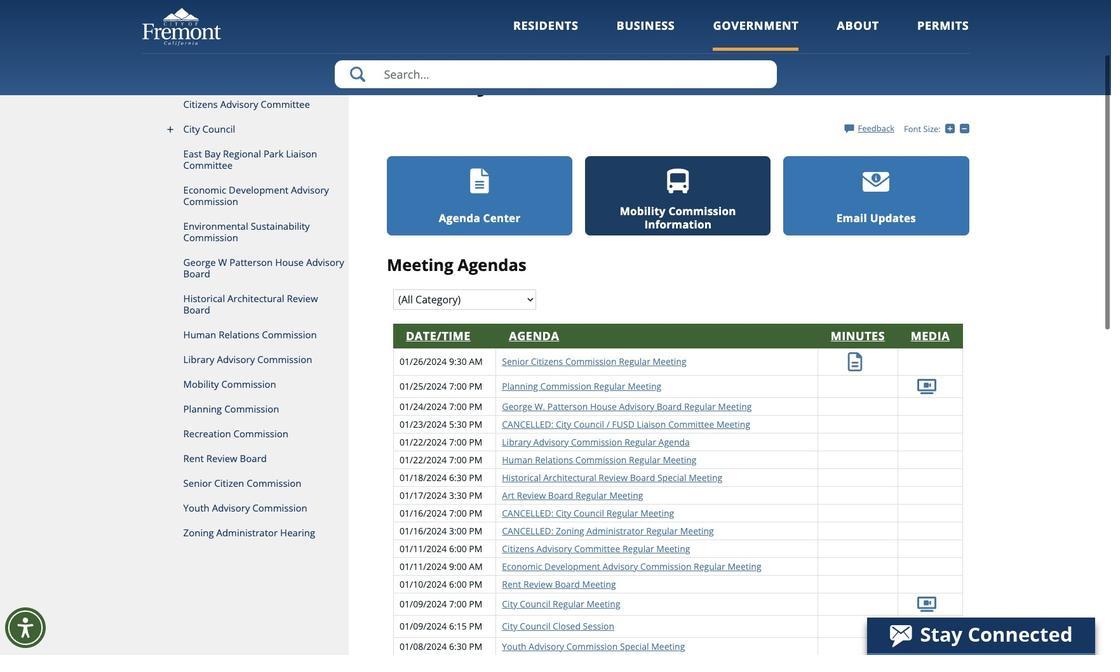 Task type: vqa. For each thing, say whether or not it's contained in the screenshot.


Task type: locate. For each thing, give the bounding box(es) containing it.
senior citizens commission regular meeting
[[502, 356, 687, 368]]

01/23/2024 5:30 pm
[[400, 419, 483, 431]]

advisory down city council closed session
[[529, 641, 565, 653]]

01/22/2024 7:00 pm for library
[[400, 436, 483, 448]]

senior
[[502, 356, 529, 368], [183, 477, 212, 490]]

rent review board meeting link
[[502, 579, 616, 591]]

8 pm from the top
[[469, 508, 483, 520]]

planning for planning commission
[[183, 403, 222, 416]]

w
[[218, 256, 227, 269]]

0 horizontal spatial mobility
[[183, 378, 219, 391]]

6:00 down 9:00
[[449, 579, 467, 591]]

about
[[837, 18, 880, 33]]

human up library advisory commission link
[[183, 329, 216, 341]]

library up art
[[502, 436, 531, 448]]

0 horizontal spatial liaison
[[286, 147, 317, 160]]

1 am from the top
[[469, 356, 483, 368]]

12 pm from the top
[[469, 599, 483, 611]]

senior left citizen
[[183, 477, 212, 490]]

0 vertical spatial government link
[[713, 18, 799, 51]]

development
[[229, 184, 289, 196], [545, 561, 601, 573]]

1 vertical spatial architectural
[[544, 472, 597, 484]]

1 vertical spatial cancelled:
[[502, 508, 554, 520]]

0 vertical spatial mobility
[[387, 63, 492, 98]]

2 cancelled: from the top
[[502, 508, 554, 520]]

+ link
[[946, 123, 960, 134]]

1 vertical spatial relations
[[535, 454, 573, 466]]

city council closed session
[[502, 621, 615, 633]]

bus image
[[665, 169, 692, 195]]

economic inside "columnusercontrol3" main content
[[502, 561, 542, 573]]

architectural down "george w patterson house advisory board"
[[228, 292, 285, 305]]

1 horizontal spatial government
[[713, 18, 799, 33]]

house inside "columnusercontrol3" main content
[[590, 401, 617, 413]]

2 01/16/2024 from the top
[[400, 525, 447, 537]]

board
[[183, 268, 210, 280], [183, 304, 210, 317], [657, 401, 682, 413], [240, 453, 267, 465], [630, 472, 655, 484], [548, 490, 574, 502], [555, 579, 580, 591]]

media
[[911, 328, 950, 344]]

city down rent review board meeting link
[[502, 599, 518, 611]]

architectural
[[228, 292, 285, 305], [544, 472, 597, 484]]

library for library advisory commission regular agenda
[[502, 436, 531, 448]]

01/22/2024 up 01/18/2024
[[400, 454, 447, 466]]

0 horizontal spatial government
[[387, 53, 434, 64]]

01/11/2024 up 01/10/2024
[[400, 561, 447, 573]]

architectural inside "columnusercontrol3" main content
[[544, 472, 597, 484]]

1 vertical spatial development
[[545, 561, 601, 573]]

0 horizontal spatial youth
[[183, 502, 210, 515]]

pm right 5:30
[[469, 419, 483, 431]]

1 vertical spatial citizens
[[531, 356, 563, 368]]

0 vertical spatial 6:30
[[449, 472, 467, 484]]

0 vertical spatial rent
[[183, 453, 204, 465]]

human
[[183, 329, 216, 341], [502, 454, 533, 466]]

architectural for historical architectural review board special meeting
[[544, 472, 597, 484]]

1 vertical spatial george
[[502, 401, 533, 413]]

01/08/2024 6:30 pm
[[400, 641, 483, 653]]

commission inside economic development advisory commission
[[183, 195, 238, 208]]

01/09/2024 6:15 pm
[[400, 621, 483, 633]]

6 pm from the top
[[469, 472, 483, 484]]

01/18/2024 6:30 pm
[[400, 472, 483, 484]]

01/08/2024
[[400, 641, 447, 653]]

advisory up cancelled: city council / fusd liaison committee meeting link
[[619, 401, 655, 413]]

cancelled: for cancelled: zoning administrator regular meeting
[[502, 525, 554, 537]]

0 vertical spatial patterson
[[230, 256, 273, 269]]

1 horizontal spatial relations
[[535, 454, 573, 466]]

0 horizontal spatial relations
[[219, 329, 260, 341]]

relations
[[219, 329, 260, 341], [535, 454, 573, 466]]

planning up recreation
[[183, 403, 222, 416]]

0 horizontal spatial george
[[183, 256, 216, 269]]

1 horizontal spatial zoning
[[556, 525, 585, 537]]

pm for citizens advisory committee regular meeting
[[469, 543, 483, 555]]

1 horizontal spatial architectural
[[544, 472, 597, 484]]

0 horizontal spatial human
[[183, 329, 216, 341]]

01/09/2024 down 01/10/2024
[[400, 599, 447, 611]]

1 vertical spatial library
[[502, 436, 531, 448]]

economic for economic development advisory commission regular meeting
[[502, 561, 542, 573]]

2 pm from the top
[[469, 401, 483, 413]]

3 7:00 from the top
[[449, 436, 467, 448]]

01/10/2024
[[400, 579, 447, 591]]

01/16/2024
[[400, 508, 447, 520], [400, 525, 447, 537]]

advisory down citizen
[[212, 502, 250, 515]]

architectural for historical architectural review board
[[228, 292, 285, 305]]

2 vertical spatial cancelled:
[[502, 525, 554, 537]]

architectural inside historical architectural review board
[[228, 292, 285, 305]]

liaison right fusd
[[637, 419, 666, 431]]

senior citizens commission regular meeting link
[[502, 356, 687, 368]]

liaison right park
[[286, 147, 317, 160]]

01/25/2024
[[400, 381, 447, 393]]

agenda inside government » agenda center mobility commission
[[442, 53, 470, 64]]

mobility for mobility commission
[[183, 378, 219, 391]]

0 horizontal spatial economic
[[183, 184, 226, 196]]

7:00 for cancelled:
[[449, 508, 467, 520]]

0 vertical spatial liaison
[[286, 147, 317, 160]]

5 pm from the top
[[469, 454, 483, 466]]

1 01/09/2024 from the top
[[400, 599, 447, 611]]

senior down agenda link
[[502, 356, 529, 368]]

6:30 down 6:15
[[449, 641, 467, 653]]

advisory
[[220, 98, 258, 111], [291, 184, 329, 196], [306, 256, 344, 269], [217, 353, 255, 366], [619, 401, 655, 413], [534, 436, 569, 448], [212, 502, 250, 515], [537, 543, 572, 555], [603, 561, 638, 573], [529, 641, 565, 653]]

2 01/22/2024 7:00 pm from the top
[[400, 454, 483, 466]]

pm for cancelled: zoning administrator regular meeting
[[469, 525, 483, 537]]

1 01/22/2024 from the top
[[400, 436, 447, 448]]

library advisory commission regular agenda link
[[502, 436, 690, 448]]

human relations commission regular meeting
[[502, 454, 697, 466]]

house for w.
[[590, 401, 617, 413]]

youth down senior citizen commission
[[183, 502, 210, 515]]

council left closed
[[520, 621, 551, 633]]

0 horizontal spatial library
[[183, 353, 215, 366]]

01/11/2024 for 01/11/2024 6:00 pm
[[400, 543, 447, 555]]

mobility for mobility commission information
[[620, 204, 666, 219]]

house down sustainability on the top left of the page
[[275, 256, 304, 269]]

historical architectural review board link
[[142, 287, 349, 323]]

0 vertical spatial government
[[713, 18, 799, 33]]

3:30
[[449, 490, 467, 502]]

6:30 up 3:30
[[449, 472, 467, 484]]

economic down bay
[[183, 184, 226, 196]]

planning up w. at the bottom of the page
[[502, 381, 538, 393]]

mobility inside mobility commission link
[[183, 378, 219, 391]]

1 7:00 from the top
[[449, 381, 467, 393]]

0 vertical spatial 01/09/2024
[[400, 599, 447, 611]]

mobility commission link
[[142, 372, 349, 397]]

0 vertical spatial economic
[[183, 184, 226, 196]]

6:30 for 01/08/2024
[[449, 641, 467, 653]]

Search text field
[[335, 60, 777, 88]]

government for government
[[713, 18, 799, 33]]

historical for historical architectural review board
[[183, 292, 225, 305]]

youth for youth advisory commission special meeting
[[502, 641, 527, 653]]

zoning
[[556, 525, 585, 537], [183, 527, 214, 540]]

1 vertical spatial 01/11/2024
[[400, 561, 447, 573]]

citizens down agenda link
[[531, 356, 563, 368]]

rent up city council regular meeting
[[502, 579, 521, 591]]

0 horizontal spatial planning
[[183, 403, 222, 416]]

review down "george w patterson house advisory board"
[[287, 292, 318, 305]]

01/22/2024 7:00 pm down the 01/23/2024 5:30 pm
[[400, 436, 483, 448]]

pm
[[469, 381, 483, 393], [469, 401, 483, 413], [469, 419, 483, 431], [469, 436, 483, 448], [469, 454, 483, 466], [469, 472, 483, 484], [469, 490, 483, 502], [469, 508, 483, 520], [469, 525, 483, 537], [469, 543, 483, 555], [469, 579, 483, 591], [469, 599, 483, 611], [469, 621, 483, 633], [469, 641, 483, 653]]

historical up art
[[502, 472, 541, 484]]

city up east
[[183, 123, 200, 135]]

advisory up sustainability on the top left of the page
[[291, 184, 329, 196]]

01/23/2024
[[400, 419, 447, 431]]

01/22/2024 for human relations commission regular meeting
[[400, 454, 447, 466]]

13 pm from the top
[[469, 621, 483, 633]]

historical
[[183, 292, 225, 305], [502, 472, 541, 484]]

pm for rent review board meeting
[[469, 579, 483, 591]]

patterson right the w
[[230, 256, 273, 269]]

citizens up rent review board meeting link
[[502, 543, 534, 555]]

review for rent review board
[[206, 453, 238, 465]]

0 horizontal spatial patterson
[[230, 256, 273, 269]]

liaison
[[286, 147, 317, 160], [637, 419, 666, 431]]

1 vertical spatial rent
[[502, 579, 521, 591]]

10 pm from the top
[[469, 543, 483, 555]]

am right 9:00
[[469, 561, 483, 573]]

administrator down the youth advisory commission link at the bottom
[[216, 527, 278, 540]]

11 pm from the top
[[469, 579, 483, 591]]

mobility inside government » agenda center mobility commission
[[387, 63, 492, 98]]

1 vertical spatial human
[[502, 454, 533, 466]]

1 cancelled: from the top
[[502, 419, 554, 431]]

0 vertical spatial cancelled:
[[502, 419, 554, 431]]

center inside government » agenda center mobility commission
[[472, 53, 498, 64]]

library advisory commission
[[183, 353, 312, 366]]

session
[[583, 621, 615, 633]]

2 01/09/2024 from the top
[[400, 621, 447, 633]]

council up bay
[[202, 123, 235, 135]]

george w patterson house advisory board
[[183, 256, 344, 280]]

0 vertical spatial historical
[[183, 292, 225, 305]]

1 vertical spatial youth
[[502, 641, 527, 653]]

file lines image
[[467, 169, 493, 195]]

senior for senior citizen commission
[[183, 477, 212, 490]]

cancelled: city council regular meeting
[[502, 508, 675, 520]]

1 vertical spatial patterson
[[548, 401, 588, 413]]

1 pm from the top
[[469, 381, 483, 393]]

george left w. at the bottom of the page
[[502, 401, 533, 413]]

0 vertical spatial citizens
[[183, 98, 218, 111]]

0 horizontal spatial historical
[[183, 292, 225, 305]]

0 vertical spatial am
[[469, 356, 483, 368]]

east
[[183, 147, 202, 160]]

1 horizontal spatial senior
[[502, 356, 529, 368]]

2 am from the top
[[469, 561, 483, 573]]

7 pm from the top
[[469, 490, 483, 502]]

1 vertical spatial senior
[[183, 477, 212, 490]]

0 horizontal spatial rent
[[183, 453, 204, 465]]

planning commission
[[183, 403, 279, 416]]

01/10/2024 6:00 pm
[[400, 579, 483, 591]]

1 horizontal spatial historical
[[502, 472, 541, 484]]

youth down city council closed session link
[[502, 641, 527, 653]]

zoning down the youth advisory commission link at the bottom
[[183, 527, 214, 540]]

0 vertical spatial 01/16/2024
[[400, 508, 447, 520]]

pm right 3:30
[[469, 490, 483, 502]]

closed
[[553, 621, 581, 633]]

human inside "columnusercontrol3" main content
[[502, 454, 533, 466]]

0 vertical spatial george
[[183, 256, 216, 269]]

senior inside "columnusercontrol3" main content
[[502, 356, 529, 368]]

1 vertical spatial historical
[[502, 472, 541, 484]]

center down file lines icon
[[483, 211, 521, 225]]

01/22/2024 down 01/23/2024
[[400, 436, 447, 448]]

4 pm from the top
[[469, 436, 483, 448]]

george left the w
[[183, 256, 216, 269]]

planning for planning commission regular meeting
[[502, 381, 538, 393]]

01/09/2024
[[400, 599, 447, 611], [400, 621, 447, 633]]

2 7:00 from the top
[[449, 401, 467, 413]]

0 vertical spatial human
[[183, 329, 216, 341]]

board left the w
[[183, 268, 210, 280]]

environmental
[[183, 220, 248, 233]]

library
[[183, 353, 215, 366], [502, 436, 531, 448]]

01/09/2024 for 01/09/2024 7:00 pm
[[400, 599, 447, 611]]

0 vertical spatial center
[[472, 53, 498, 64]]

pm for cancelled: city council regular meeting
[[469, 508, 483, 520]]

pm up 01/16/2024 3:00 pm
[[469, 508, 483, 520]]

14 pm from the top
[[469, 641, 483, 653]]

review up city council regular meeting "link"
[[524, 579, 553, 591]]

1 vertical spatial 01/22/2024 7:00 pm
[[400, 454, 483, 466]]

rent inside "columnusercontrol3" main content
[[502, 579, 521, 591]]

2 6:00 from the top
[[449, 579, 467, 591]]

business
[[617, 18, 675, 33]]

6:00 up 9:00
[[449, 543, 467, 555]]

1 vertical spatial 6:00
[[449, 579, 467, 591]]

6 7:00 from the top
[[449, 599, 467, 611]]

council down the art review board regular meeting
[[574, 508, 605, 520]]

6:30 for 01/18/2024
[[449, 472, 467, 484]]

1 horizontal spatial government link
[[713, 18, 799, 51]]

patterson inside "columnusercontrol3" main content
[[548, 401, 588, 413]]

0 vertical spatial 01/22/2024
[[400, 436, 447, 448]]

01/24/2024 7:00 pm
[[400, 401, 483, 413]]

relations inside "columnusercontrol3" main content
[[535, 454, 573, 466]]

pm right 3:00
[[469, 525, 483, 537]]

1 6:00 from the top
[[449, 543, 467, 555]]

city for city council
[[183, 123, 200, 135]]

columnusercontrol3 main content
[[349, 4, 976, 656]]

0 vertical spatial 6:00
[[449, 543, 467, 555]]

pm up 01/24/2024 7:00 pm
[[469, 381, 483, 393]]

5 7:00 from the top
[[449, 508, 467, 520]]

house inside "george w patterson house advisory board"
[[275, 256, 304, 269]]

1 vertical spatial liaison
[[637, 419, 666, 431]]

date/time link
[[406, 328, 471, 344]]

9 pm from the top
[[469, 525, 483, 537]]

liaison inside "columnusercontrol3" main content
[[637, 419, 666, 431]]

6:00 for 01/10/2024
[[449, 579, 467, 591]]

1 horizontal spatial mobility
[[387, 63, 492, 98]]

zoning down cancelled: city council regular meeting
[[556, 525, 585, 537]]

review for art review board regular meeting
[[517, 490, 546, 502]]

pm for historical architectural review board special meeting
[[469, 472, 483, 484]]

1 horizontal spatial liaison
[[637, 419, 666, 431]]

pm down the 01/23/2024 5:30 pm
[[469, 436, 483, 448]]

3 cancelled: from the top
[[502, 525, 554, 537]]

city up library advisory commission regular agenda
[[556, 419, 572, 431]]

board up city council regular meeting
[[555, 579, 580, 591]]

5:30
[[449, 419, 467, 431]]

historical inside historical architectural review board
[[183, 292, 225, 305]]

am right 9:30 at the bottom left
[[469, 356, 483, 368]]

patterson
[[230, 256, 273, 269], [548, 401, 588, 413]]

1 vertical spatial government link
[[387, 53, 434, 64]]

1 01/16/2024 from the top
[[400, 508, 447, 520]]

01/16/2024 3:00 pm
[[400, 525, 483, 537]]

1 vertical spatial government
[[387, 53, 434, 64]]

1 horizontal spatial economic
[[502, 561, 542, 573]]

0 vertical spatial architectural
[[228, 292, 285, 305]]

7:00
[[449, 381, 467, 393], [449, 401, 467, 413], [449, 436, 467, 448], [449, 454, 467, 466], [449, 508, 467, 520], [449, 599, 467, 611]]

human up art
[[502, 454, 533, 466]]

2 01/22/2024 from the top
[[400, 454, 447, 466]]

1 01/11/2024 from the top
[[400, 543, 447, 555]]

economic inside economic development advisory commission
[[183, 184, 226, 196]]

rent for rent review board meeting
[[502, 579, 521, 591]]

zoning administrator hearing link
[[142, 521, 349, 546]]

0 horizontal spatial government link
[[387, 53, 434, 64]]

pm for cancelled: city council / fusd liaison committee meeting
[[469, 419, 483, 431]]

01/16/2024 for 01/16/2024 7:00 pm
[[400, 508, 447, 520]]

2 6:30 from the top
[[449, 641, 467, 653]]

0 vertical spatial relations
[[219, 329, 260, 341]]

government inside government » agenda center mobility commission
[[387, 53, 434, 64]]

residents link
[[514, 18, 579, 51]]

0 vertical spatial 01/11/2024
[[400, 543, 447, 555]]

1 horizontal spatial george
[[502, 401, 533, 413]]

human for human relations commission
[[183, 329, 216, 341]]

center right the »
[[472, 53, 498, 64]]

pm for library advisory commission regular agenda
[[469, 436, 483, 448]]

economic up rent review board meeting link
[[502, 561, 542, 573]]

7:00 up 5:30
[[449, 401, 467, 413]]

historical down the w
[[183, 292, 225, 305]]

patterson inside "george w patterson house advisory board"
[[230, 256, 273, 269]]

art review board regular meeting
[[502, 490, 644, 502]]

review for rent review board meeting
[[524, 579, 553, 591]]

01/22/2024
[[400, 436, 447, 448], [400, 454, 447, 466]]

pm up the 01/23/2024 5:30 pm
[[469, 401, 483, 413]]

1 vertical spatial 6:30
[[449, 641, 467, 653]]

pm up 01/17/2024 3:30 pm
[[469, 472, 483, 484]]

0 horizontal spatial architectural
[[228, 292, 285, 305]]

7:00 down 5:30
[[449, 436, 467, 448]]

01/11/2024 down 01/16/2024 3:00 pm
[[400, 543, 447, 555]]

review right art
[[517, 490, 546, 502]]

review inside rent review board link
[[206, 453, 238, 465]]

7:00 for planning
[[449, 381, 467, 393]]

1 horizontal spatial patterson
[[548, 401, 588, 413]]

7:00 up 6:15
[[449, 599, 467, 611]]

0 vertical spatial development
[[229, 184, 289, 196]]

0 horizontal spatial special
[[620, 641, 649, 653]]

relations up the art review board regular meeting
[[535, 454, 573, 466]]

2 horizontal spatial mobility
[[620, 204, 666, 219]]

committee inside east bay regional park liaison committee
[[183, 159, 233, 172]]

administrator up citizens advisory committee regular meeting
[[587, 525, 644, 537]]

pm up the "01/18/2024 6:30 pm"
[[469, 454, 483, 466]]

government for government » agenda center mobility commission
[[387, 53, 434, 64]]

development inside economic development advisory commission
[[229, 184, 289, 196]]

citizens advisory committee
[[183, 98, 310, 111]]

pm for city council regular meeting
[[469, 599, 483, 611]]

1 vertical spatial economic
[[502, 561, 542, 573]]

citizens
[[183, 98, 218, 111], [531, 356, 563, 368], [502, 543, 534, 555]]

1 vertical spatial house
[[590, 401, 617, 413]]

1 vertical spatial 01/16/2024
[[400, 525, 447, 537]]

cancelled: city council / fusd liaison committee meeting
[[502, 419, 751, 431]]

library up mobility commission
[[183, 353, 215, 366]]

01/11/2024 9:00 am
[[400, 561, 483, 573]]

development for economic development advisory commission
[[229, 184, 289, 196]]

date/time
[[406, 328, 471, 344]]

2 vertical spatial citizens
[[502, 543, 534, 555]]

library inside "columnusercontrol3" main content
[[502, 436, 531, 448]]

george inside "george w patterson house advisory board"
[[183, 256, 216, 269]]

regular
[[619, 356, 651, 368], [594, 381, 626, 393], [685, 401, 716, 413], [625, 436, 657, 448], [629, 454, 661, 466], [576, 490, 608, 502], [607, 508, 638, 520], [647, 525, 678, 537], [623, 543, 654, 555], [694, 561, 726, 573], [553, 599, 585, 611]]

citizens advisory committee link
[[142, 92, 349, 117]]

citizens up city council
[[183, 98, 218, 111]]

residents
[[514, 18, 579, 33]]

cancelled: zoning administrator regular meeting
[[502, 525, 714, 537]]

1 vertical spatial 01/22/2024
[[400, 454, 447, 466]]

development down east bay regional park liaison committee
[[229, 184, 289, 196]]

house up /
[[590, 401, 617, 413]]

library advisory commission regular agenda
[[502, 436, 690, 448]]

1 horizontal spatial special
[[658, 472, 687, 484]]

0 vertical spatial senior
[[502, 356, 529, 368]]

agenda link
[[509, 328, 560, 344]]

0 vertical spatial youth
[[183, 502, 210, 515]]

economic for economic development advisory commission
[[183, 184, 226, 196]]

01/22/2024 7:00 pm up the "01/18/2024 6:30 pm"
[[400, 454, 483, 466]]

development inside "columnusercontrol3" main content
[[545, 561, 601, 573]]

planning commission regular meeting
[[502, 381, 662, 393]]

4 7:00 from the top
[[449, 454, 467, 466]]

0 horizontal spatial house
[[275, 256, 304, 269]]

01/09/2024 up 01/08/2024
[[400, 621, 447, 633]]

historical inside "columnusercontrol3" main content
[[502, 472, 541, 484]]

3 pm from the top
[[469, 419, 483, 431]]

planning inside "columnusercontrol3" main content
[[502, 381, 538, 393]]

review up citizen
[[206, 453, 238, 465]]

pm right 6:15
[[469, 621, 483, 633]]

mobility commission information link
[[586, 156, 771, 236]]

stay connected image
[[868, 618, 1095, 654]]

1 horizontal spatial human
[[502, 454, 533, 466]]

board up human relations commission link
[[183, 304, 210, 317]]

7:00 up the "01/18/2024 6:30 pm"
[[449, 454, 467, 466]]

1 vertical spatial planning
[[183, 403, 222, 416]]

1 vertical spatial 01/09/2024
[[400, 621, 447, 633]]

01/22/2024 7:00 pm for human
[[400, 454, 483, 466]]

development up rent review board meeting
[[545, 561, 601, 573]]

commission
[[498, 63, 653, 98], [183, 195, 238, 208], [669, 204, 737, 219], [183, 231, 238, 244], [262, 329, 317, 341], [257, 353, 312, 366], [566, 356, 617, 368], [221, 378, 276, 391], [541, 381, 592, 393], [224, 403, 279, 416], [234, 428, 289, 440], [571, 436, 623, 448], [576, 454, 627, 466], [247, 477, 302, 490], [253, 502, 307, 515], [641, 561, 692, 573], [567, 641, 618, 653]]

01/16/2024 down 01/16/2024 7:00 pm on the left bottom of the page
[[400, 525, 447, 537]]

1 6:30 from the top
[[449, 472, 467, 484]]

1 horizontal spatial house
[[590, 401, 617, 413]]

board inside historical architectural review board
[[183, 304, 210, 317]]

1 vertical spatial am
[[469, 561, 483, 573]]

rent down recreation
[[183, 453, 204, 465]]

youth inside "columnusercontrol3" main content
[[502, 641, 527, 653]]

relations up library advisory commission link
[[219, 329, 260, 341]]

george inside "columnusercontrol3" main content
[[502, 401, 533, 413]]

mobility inside mobility commission information
[[620, 204, 666, 219]]

1 horizontal spatial rent
[[502, 579, 521, 591]]

1 01/22/2024 7:00 pm from the top
[[400, 436, 483, 448]]

1 vertical spatial special
[[620, 641, 649, 653]]

1 horizontal spatial planning
[[502, 381, 538, 393]]

1 vertical spatial mobility
[[620, 204, 666, 219]]

1 horizontal spatial administrator
[[587, 525, 644, 537]]

3:00
[[449, 525, 467, 537]]

citizens advisory committee regular meeting link
[[502, 543, 690, 555]]

council down rent review board meeting link
[[520, 599, 551, 611]]

2 01/11/2024 from the top
[[400, 561, 447, 573]]

0 vertical spatial planning
[[502, 381, 538, 393]]

advisory inside economic development advisory commission
[[291, 184, 329, 196]]

01/16/2024 down 01/17/2024
[[400, 508, 447, 520]]

pm down 01/11/2024 9:00 am
[[469, 579, 483, 591]]

patterson down planning commission regular meeting link in the bottom of the page
[[548, 401, 588, 413]]

01/11/2024 6:00 pm
[[400, 543, 483, 555]]

pm down the 01/09/2024 6:15 pm
[[469, 641, 483, 653]]

2 vertical spatial mobility
[[183, 378, 219, 391]]

7:00 down 3:30
[[449, 508, 467, 520]]



Task type: describe. For each thing, give the bounding box(es) containing it.
01/16/2024 for 01/16/2024 3:00 pm
[[400, 525, 447, 537]]

library for library advisory commission
[[183, 353, 215, 366]]

zoning administrator hearing
[[183, 527, 315, 540]]

pm for planning commission regular meeting
[[469, 381, 483, 393]]

council for city council
[[202, 123, 235, 135]]

city council regular meeting link
[[502, 599, 621, 611]]

pm for human relations commission regular meeting
[[469, 454, 483, 466]]

7:00 for city
[[449, 599, 467, 611]]

senior for senior citizens commission regular meeting
[[502, 356, 529, 368]]

fusd
[[612, 419, 635, 431]]

0 horizontal spatial zoning
[[183, 527, 214, 540]]

economic development advisory commission regular meeting link
[[502, 561, 762, 573]]

sustainability
[[251, 220, 310, 233]]

relations for human relations commission
[[219, 329, 260, 341]]

review inside historical architectural review board
[[287, 292, 318, 305]]

advisory up city council link
[[220, 98, 258, 111]]

-
[[970, 123, 972, 134]]

»
[[436, 53, 440, 64]]

information
[[645, 218, 712, 232]]

recreation commission
[[183, 428, 289, 440]]

rent for rent review board
[[183, 453, 204, 465]]

6:15
[[449, 621, 467, 633]]

01/09/2024 7:00 pm
[[400, 599, 483, 611]]

senior citizen commission
[[183, 477, 302, 490]]

rent review board
[[183, 453, 267, 465]]

font
[[904, 123, 922, 135]]

9:00
[[449, 561, 467, 573]]

rent review board link
[[142, 447, 349, 472]]

city for city council closed session
[[502, 621, 518, 633]]

planning commission regular meeting link
[[502, 381, 662, 393]]

01/24/2024
[[400, 401, 447, 413]]

economic development advisory commission regular meeting
[[502, 561, 762, 573]]

commission inside mobility commission information
[[669, 204, 737, 219]]

city council link
[[142, 117, 349, 142]]

about link
[[837, 18, 880, 51]]

library advisory commission link
[[142, 348, 349, 372]]

email
[[837, 211, 868, 225]]

board up cancelled: city council regular meeting link
[[548, 490, 574, 502]]

am for 01/11/2024 9:00 am
[[469, 561, 483, 573]]

advisory down citizens advisory committee regular meeting
[[603, 561, 638, 573]]

bay
[[204, 147, 221, 160]]

youth advisory commission special meeting
[[502, 641, 685, 653]]

size:
[[924, 123, 941, 135]]

1 vertical spatial agenda center link
[[387, 156, 573, 236]]

youth advisory commission
[[183, 502, 307, 515]]

agendas
[[458, 254, 527, 276]]

cancelled: for cancelled: city council regular meeting
[[502, 508, 554, 520]]

email updates
[[837, 211, 917, 225]]

historical architectural review board special meeting link
[[502, 472, 723, 484]]

council for city council closed session
[[520, 621, 551, 633]]

art
[[502, 490, 515, 502]]

1 vertical spatial center
[[483, 211, 521, 225]]

regional
[[223, 147, 261, 160]]

environmental sustainability commission link
[[142, 214, 349, 250]]

01/09/2024 for 01/09/2024 6:15 pm
[[400, 621, 447, 633]]

7:00 for human
[[449, 454, 467, 466]]

george w patterson house advisory board link
[[142, 250, 349, 287]]

economic development advisory commission
[[183, 184, 329, 208]]

0 vertical spatial special
[[658, 472, 687, 484]]

city council
[[183, 123, 235, 135]]

w.
[[535, 401, 545, 413]]

permits
[[918, 18, 970, 33]]

development for economic development advisory commission regular meeting
[[545, 561, 601, 573]]

house for w
[[275, 256, 304, 269]]

01/17/2024 3:30 pm
[[400, 490, 483, 502]]

council for city council regular meeting
[[520, 599, 551, 611]]

liaison inside east bay regional park liaison committee
[[286, 147, 317, 160]]

citizens for citizens advisory committee regular meeting
[[502, 543, 534, 555]]

7:00 for george
[[449, 401, 467, 413]]

01/22/2024 for library advisory commission regular agenda
[[400, 436, 447, 448]]

east bay regional park liaison committee
[[183, 147, 317, 172]]

feedback
[[858, 123, 895, 134]]

rent review board meeting
[[502, 579, 616, 591]]

board down recreation commission link
[[240, 453, 267, 465]]

commission inside government » agenda center mobility commission
[[498, 63, 653, 98]]

government » agenda center mobility commission
[[387, 53, 653, 98]]

meeting agendas
[[387, 254, 527, 276]]

pm for youth advisory commission special meeting
[[469, 641, 483, 653]]

youth for youth advisory commission
[[183, 502, 210, 515]]

font size:
[[904, 123, 941, 135]]

east bay regional park liaison committee link
[[142, 142, 349, 178]]

citizens advisory committee regular meeting
[[502, 543, 690, 555]]

board up cancelled: city council / fusd liaison committee meeting link
[[657, 401, 682, 413]]

relations for human relations commission regular meeting
[[535, 454, 573, 466]]

george w. patterson house advisory board regular meeting link
[[502, 401, 752, 413]]

city for city council regular meeting
[[502, 599, 518, 611]]

city council closed session link
[[502, 621, 615, 633]]

advisory down w. at the bottom of the page
[[534, 436, 569, 448]]

7:00 for library
[[449, 436, 467, 448]]

mobility commission information
[[620, 204, 737, 232]]

george for george w. patterson house advisory board regular meeting
[[502, 401, 533, 413]]

historical architectural review board special meeting
[[502, 472, 723, 484]]

historical architectural review board
[[183, 292, 318, 317]]

citizens for citizens advisory committee
[[183, 98, 218, 111]]

am for 01/26/2024 9:30 am
[[469, 356, 483, 368]]

business link
[[617, 18, 675, 51]]

art review board regular meeting link
[[502, 490, 644, 502]]

senior citizen commission link
[[142, 472, 349, 496]]

feedback link
[[845, 123, 895, 134]]

/
[[607, 419, 610, 431]]

council up library advisory commission regular agenda link
[[574, 419, 605, 431]]

advisory up rent review board meeting link
[[537, 543, 572, 555]]

9:30
[[449, 356, 467, 368]]

advisory inside "george w patterson house advisory board"
[[306, 256, 344, 269]]

cancelled: city council regular meeting link
[[502, 508, 675, 520]]

board down human relations commission regular meeting
[[630, 472, 655, 484]]

pm for city council closed session
[[469, 621, 483, 633]]

patterson for w.
[[548, 401, 588, 413]]

commission inside environmental sustainability commission
[[183, 231, 238, 244]]

city down art review board regular meeting link
[[556, 508, 572, 520]]

economic development advisory commission link
[[142, 178, 349, 214]]

0 vertical spatial agenda center link
[[442, 53, 498, 64]]

6:00 for 01/11/2024
[[449, 543, 467, 555]]

george for george w patterson house advisory board
[[183, 256, 216, 269]]

city council regular meeting
[[502, 599, 621, 611]]

minutes link
[[831, 328, 886, 344]]

citizen
[[214, 477, 244, 490]]

human relations commission link
[[142, 323, 349, 348]]

youth advisory commission special meeting link
[[502, 641, 685, 653]]

review down human relations commission regular meeting
[[599, 472, 628, 484]]

pm for george w. patterson house advisory board regular meeting
[[469, 401, 483, 413]]

email updates link
[[784, 156, 970, 236]]

youth advisory commission link
[[142, 496, 349, 521]]

cancelled: for cancelled: city council / fusd liaison committee meeting
[[502, 419, 554, 431]]

subscribe image
[[863, 172, 890, 192]]

01/26/2024
[[400, 356, 447, 368]]

advisory up mobility commission
[[217, 353, 255, 366]]

01/16/2024 7:00 pm
[[400, 508, 483, 520]]

board inside "george w patterson house advisory board"
[[183, 268, 210, 280]]

human for human relations commission regular meeting
[[502, 454, 533, 466]]

historical for historical architectural review board special meeting
[[502, 472, 541, 484]]

zoning inside "columnusercontrol3" main content
[[556, 525, 585, 537]]

administrator inside "columnusercontrol3" main content
[[587, 525, 644, 537]]

font size: link
[[904, 123, 941, 135]]

minutes
[[831, 328, 886, 344]]

- link
[[960, 123, 972, 134]]

patterson for w
[[230, 256, 273, 269]]

agenda center
[[439, 211, 521, 225]]

+
[[955, 123, 960, 134]]

pm for art review board regular meeting
[[469, 490, 483, 502]]

0 horizontal spatial administrator
[[216, 527, 278, 540]]

01/11/2024 for 01/11/2024 9:00 am
[[400, 561, 447, 573]]

cancelled: zoning administrator regular meeting link
[[502, 525, 714, 537]]

park
[[264, 147, 284, 160]]



